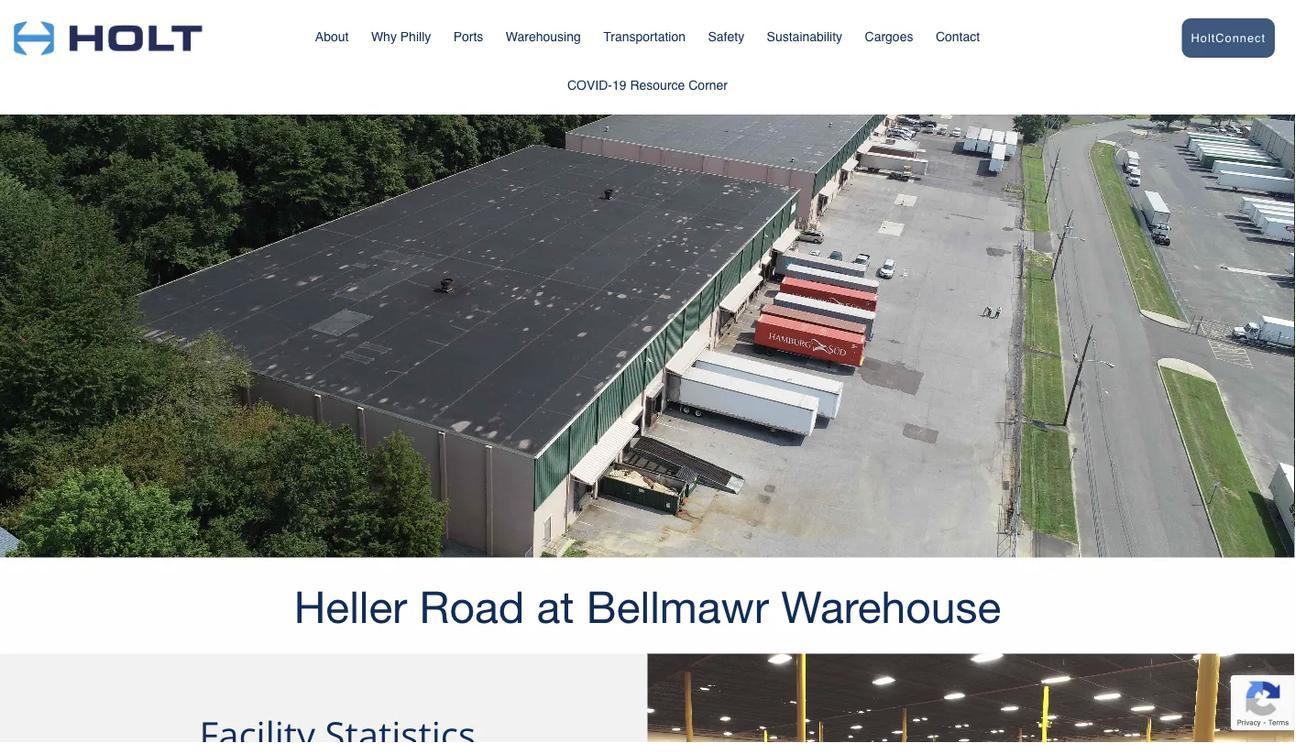 Task type: locate. For each thing, give the bounding box(es) containing it.
safety
[[708, 29, 745, 44]]

philly
[[400, 29, 431, 44]]

contact
[[936, 29, 980, 44]]

covid-
[[567, 78, 612, 93]]

transportation link
[[603, 21, 686, 57]]

heller
[[294, 581, 407, 632]]

why philly link
[[371, 21, 431, 57]]

warehousing link
[[506, 21, 581, 57]]

covid-19 resource corner
[[567, 78, 728, 93]]

sustainability link
[[767, 21, 843, 57]]

road
[[419, 581, 525, 632]]

holt logistics image
[[14, 0, 202, 65]]

holtconnect link
[[1100, 9, 1275, 71]]

cargoes link
[[865, 21, 914, 57]]



Task type: vqa. For each thing, say whether or not it's contained in the screenshot.
19
yes



Task type: describe. For each thing, give the bounding box(es) containing it.
heller road at bellmawr warehouse main content
[[0, 0, 1295, 744]]

holtconnect
[[1191, 31, 1266, 44]]

warehousing
[[506, 29, 581, 44]]

about
[[315, 29, 349, 44]]

transportation
[[603, 29, 686, 44]]

sustainability
[[767, 29, 843, 44]]

ports
[[454, 29, 483, 44]]

cargoes
[[865, 29, 914, 44]]

ports link
[[454, 21, 483, 57]]

warehouse
[[781, 581, 1001, 632]]

safety link
[[708, 21, 745, 57]]

holtconnect button
[[1182, 18, 1275, 58]]

heller road at bellmawr warehouse
[[294, 581, 1001, 632]]

about link
[[315, 21, 349, 57]]

why
[[371, 29, 397, 44]]

at
[[537, 581, 574, 632]]

resource
[[630, 78, 685, 93]]

19
[[612, 78, 627, 93]]

covid-19 resource corner link
[[567, 57, 728, 105]]

corner
[[689, 78, 728, 93]]

why philly
[[371, 29, 431, 44]]

bellmawr
[[587, 581, 769, 632]]

contact link
[[936, 21, 980, 57]]



